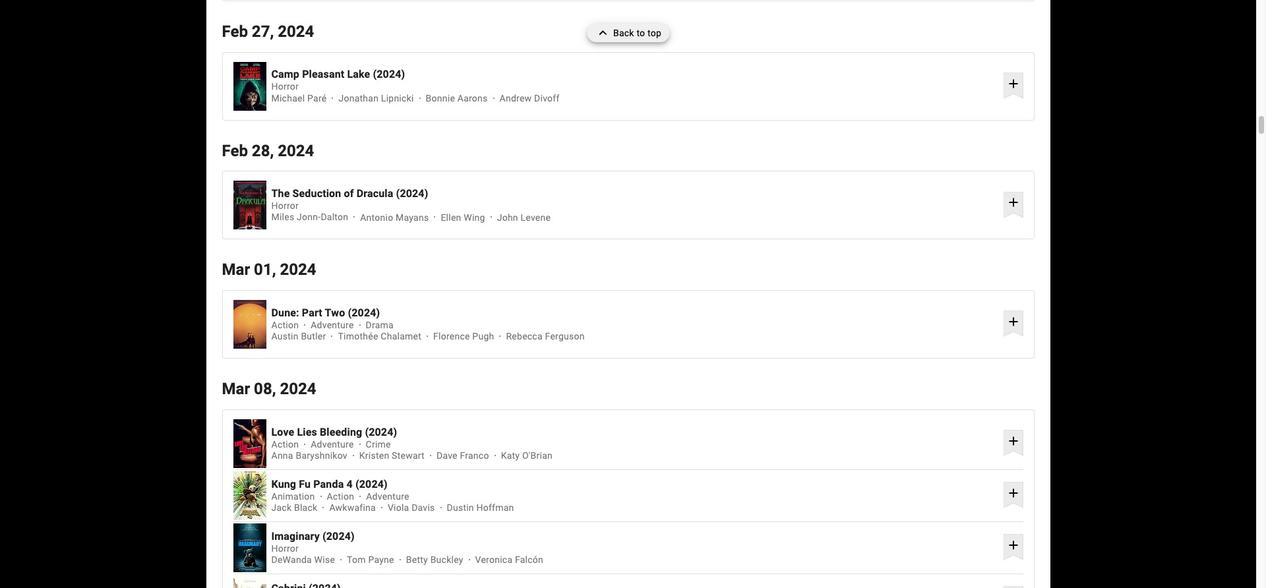 Task type: describe. For each thing, give the bounding box(es) containing it.
3 add image from the top
[[1005, 433, 1021, 449]]

(2024) inside the seduction of dracula (2024) horror
[[396, 187, 428, 200]]

imaginary (2024) image
[[233, 524, 266, 572]]

group for kung fu panda 4 (2024)
[[233, 471, 266, 520]]

o'brian
[[522, 451, 553, 461]]

stewart
[[392, 451, 425, 461]]

add image for (2024)
[[1005, 537, 1021, 553]]

feb 27, 2024
[[222, 22, 314, 41]]

group for imaginary (2024)
[[233, 524, 266, 572]]

2 vertical spatial adventure
[[366, 491, 409, 502]]

imaginary (2024) horror
[[271, 530, 355, 554]]

adventure for two
[[311, 320, 354, 330]]

kung fu panda 4 (2024) button
[[271, 478, 998, 490]]

ellen
[[441, 212, 461, 223]]

part
[[302, 307, 322, 319]]

mar 08, 2024
[[222, 380, 316, 398]]

jack
[[271, 503, 292, 513]]

add to watchlist image
[[1004, 586, 1023, 588]]

andrew divoff
[[500, 93, 560, 103]]

mar for mar 08, 2024
[[222, 380, 250, 398]]

dustin
[[447, 503, 474, 513]]

timothée
[[338, 331, 378, 342]]

austin butler
[[271, 331, 326, 342]]

ellen wing
[[441, 212, 485, 223]]

love lies bleeding (2024) button
[[271, 426, 998, 438]]

(2024) right 4 at the bottom left of the page
[[355, 478, 388, 490]]

black
[[294, 503, 317, 513]]

add image for seduction
[[1005, 195, 1021, 211]]

tom payne
[[347, 555, 394, 565]]

awkwafina
[[329, 503, 376, 513]]

back to top
[[613, 28, 661, 38]]

bonnie
[[426, 93, 455, 103]]

dustin hoffman
[[447, 503, 514, 513]]

2024 for feb 27, 2024
[[278, 22, 314, 41]]

wise
[[314, 555, 335, 565]]

viola davis
[[388, 503, 435, 513]]

dune:
[[271, 307, 299, 319]]

to
[[637, 28, 645, 38]]

dewanda wise
[[271, 555, 335, 565]]

rebecca ferguson
[[506, 331, 585, 342]]

jonn-
[[297, 212, 321, 223]]

horror inside imaginary (2024) horror
[[271, 543, 299, 554]]

action for dune:
[[271, 320, 299, 330]]

2024 for feb 28, 2024
[[278, 141, 314, 160]]

mayans
[[396, 212, 429, 223]]

katy o'brian
[[501, 451, 553, 461]]

group for dune: part two (2024)
[[233, 300, 266, 349]]

lies
[[297, 426, 317, 438]]

lipnicki
[[381, 93, 414, 103]]

kristen stewart
[[359, 451, 425, 461]]

camp pleasant lake (2024) button
[[271, 68, 998, 81]]

katy
[[501, 451, 520, 461]]

jonathan lipnicki
[[339, 93, 414, 103]]

dave
[[437, 451, 457, 461]]

bleeding
[[320, 426, 362, 438]]

viola
[[388, 503, 409, 513]]

andrew
[[500, 93, 532, 103]]

feb for feb 27, 2024
[[222, 22, 248, 41]]

cristiana dell'anna in cabrini (2024) image
[[233, 576, 266, 588]]

horror inside the seduction of dracula (2024) horror
[[271, 201, 299, 211]]

27,
[[252, 22, 274, 41]]

jonathan
[[339, 93, 379, 103]]

2 vertical spatial action
[[327, 491, 354, 502]]

the seduction of dracula (2024) image
[[233, 181, 266, 230]]

kung
[[271, 478, 296, 490]]

add image for pleasant
[[1005, 76, 1021, 91]]

add image for dune: part two (2024)
[[1005, 314, 1021, 330]]

michael paré
[[271, 93, 327, 103]]

timothée chalamet and zendaya in dune: part two (2024) image
[[233, 300, 266, 349]]

imaginary
[[271, 530, 320, 542]]

austin
[[271, 331, 299, 342]]

panda
[[313, 478, 344, 490]]

the
[[271, 187, 290, 200]]

dewanda
[[271, 555, 312, 565]]

florence pugh
[[433, 331, 494, 342]]

buckley
[[430, 555, 463, 565]]

franco
[[460, 451, 489, 461]]

florence
[[433, 331, 470, 342]]

group for camp pleasant lake (2024)
[[233, 62, 266, 110]]

action for love
[[271, 439, 299, 450]]

katy o'brian in love lies bleeding (2024) image
[[233, 419, 266, 468]]

aarons
[[457, 93, 488, 103]]

butler
[[301, 331, 326, 342]]

michael paré, jonathan lipnicki, bonnie aarons, andrew divoff, robert lasardo, jeremy hirsch, lacey burdine, devanny pinn, thomas walton, jared safier, and kelly lynn reiter in camp pleasant lake (2024) image
[[233, 62, 266, 110]]

dave franco
[[437, 451, 489, 461]]

divoff
[[534, 93, 560, 103]]



Task type: vqa. For each thing, say whether or not it's contained in the screenshot.
(2024)
yes



Task type: locate. For each thing, give the bounding box(es) containing it.
1 vertical spatial feb
[[222, 141, 248, 160]]

mar 01, 2024
[[222, 261, 316, 279]]

1 vertical spatial action
[[271, 439, 299, 450]]

payne
[[368, 555, 394, 565]]

anna
[[271, 451, 293, 461]]

kung fu panda 4 (2024)
[[271, 478, 388, 490]]

camp pleasant lake (2024) horror
[[271, 68, 405, 92]]

mar left 08,
[[222, 380, 250, 398]]

antonio
[[360, 212, 393, 223]]

3 horror from the top
[[271, 543, 299, 554]]

imaginary (2024) button
[[271, 530, 998, 542]]

add image
[[1005, 76, 1021, 91], [1005, 195, 1021, 211], [1005, 433, 1021, 449], [1005, 537, 1021, 553]]

2024
[[278, 22, 314, 41], [278, 141, 314, 160], [280, 261, 316, 279], [280, 380, 316, 398]]

(2024) inside camp pleasant lake (2024) horror
[[373, 68, 405, 81]]

lake
[[347, 68, 370, 81]]

back to top button
[[587, 24, 669, 42]]

tom
[[347, 555, 366, 565]]

kristen
[[359, 451, 389, 461]]

fu
[[299, 478, 311, 490]]

love
[[271, 426, 294, 438]]

horror
[[271, 81, 299, 92], [271, 201, 299, 211], [271, 543, 299, 554]]

(2024) up drama
[[348, 307, 380, 319]]

2024 for mar 01, 2024
[[280, 261, 316, 279]]

feb left 27, in the left top of the page
[[222, 22, 248, 41]]

horror up michael
[[271, 81, 299, 92]]

1 vertical spatial horror
[[271, 201, 299, 211]]

2 vertical spatial horror
[[271, 543, 299, 554]]

group left camp
[[233, 62, 266, 110]]

seduction
[[293, 187, 341, 200]]

top
[[648, 28, 661, 38]]

feb 28, 2024
[[222, 141, 314, 160]]

john
[[497, 212, 518, 223]]

4 group from the top
[[233, 419, 266, 468]]

adventure up viola
[[366, 491, 409, 502]]

0 vertical spatial feb
[[222, 22, 248, 41]]

1 feb from the top
[[222, 22, 248, 41]]

drama
[[366, 320, 394, 330]]

1 vertical spatial add image
[[1005, 485, 1021, 501]]

1 group from the top
[[233, 62, 266, 110]]

2 add image from the top
[[1005, 195, 1021, 211]]

(2024) inside imaginary (2024) horror
[[322, 530, 355, 542]]

group for the seduction of dracula (2024)
[[233, 181, 266, 230]]

rebecca
[[506, 331, 543, 342]]

add image
[[1005, 314, 1021, 330], [1005, 485, 1021, 501]]

the seduction of dracula (2024) button
[[271, 187, 998, 200]]

betty
[[406, 555, 428, 565]]

7 group from the top
[[233, 576, 266, 588]]

feb
[[222, 22, 248, 41], [222, 141, 248, 160]]

4 add image from the top
[[1005, 537, 1021, 553]]

1 add image from the top
[[1005, 314, 1021, 330]]

crime
[[366, 439, 391, 450]]

1 add image from the top
[[1005, 76, 1021, 91]]

jack black, bryan cranston, viola davis, james hong, ian mcshane, and awkwafina in kung fu panda 4 (2024) image
[[233, 471, 266, 520]]

mar for mar 01, 2024
[[222, 261, 250, 279]]

timothée chalamet
[[338, 331, 421, 342]]

feb for feb 28, 2024
[[222, 141, 248, 160]]

two
[[325, 307, 345, 319]]

1 mar from the top
[[222, 261, 250, 279]]

01,
[[254, 261, 276, 279]]

mar left 01, at the left top of the page
[[222, 261, 250, 279]]

group for love lies bleeding (2024)
[[233, 419, 266, 468]]

dune: part two (2024) button
[[271, 307, 998, 319]]

2 group from the top
[[233, 181, 266, 230]]

5 group from the top
[[233, 471, 266, 520]]

levene
[[521, 212, 551, 223]]

dalton
[[321, 212, 348, 223]]

0 vertical spatial action
[[271, 320, 299, 330]]

betty buckley
[[406, 555, 463, 565]]

2 mar from the top
[[222, 380, 250, 398]]

0 vertical spatial horror
[[271, 81, 299, 92]]

1 vertical spatial mar
[[222, 380, 250, 398]]

dracula
[[357, 187, 393, 200]]

dune: part two (2024)
[[271, 307, 380, 319]]

john levene
[[497, 212, 551, 223]]

camp
[[271, 68, 299, 81]]

adventure for bleeding
[[311, 439, 354, 450]]

group down imaginary (2024) image
[[233, 576, 266, 588]]

love lies bleeding (2024)
[[271, 426, 397, 438]]

antonio mayans
[[360, 212, 429, 223]]

miles jonn-dalton
[[271, 212, 348, 223]]

ferguson
[[545, 331, 585, 342]]

group left austin
[[233, 300, 266, 349]]

2024 right 01, at the left top of the page
[[280, 261, 316, 279]]

3 group from the top
[[233, 300, 266, 349]]

action up anna
[[271, 439, 299, 450]]

(2024) up lipnicki
[[373, 68, 405, 81]]

bonnie aarons
[[426, 93, 488, 103]]

chalamet
[[381, 331, 421, 342]]

1 horror from the top
[[271, 81, 299, 92]]

baryshnikov
[[296, 451, 347, 461]]

pleasant
[[302, 68, 344, 81]]

hoffman
[[476, 503, 514, 513]]

group up the cristiana dell'anna in cabrini (2024) image
[[233, 524, 266, 572]]

group
[[233, 62, 266, 110], [233, 181, 266, 230], [233, 300, 266, 349], [233, 419, 266, 468], [233, 471, 266, 520], [233, 524, 266, 572], [233, 576, 266, 588]]

0 vertical spatial add image
[[1005, 314, 1021, 330]]

2024 for mar 08, 2024
[[280, 380, 316, 398]]

2 feb from the top
[[222, 141, 248, 160]]

adventure down two
[[311, 320, 354, 330]]

2 add image from the top
[[1005, 485, 1021, 501]]

(2024) up wise
[[322, 530, 355, 542]]

add image for kung fu panda 4 (2024)
[[1005, 485, 1021, 501]]

action down 4 at the bottom left of the page
[[327, 491, 354, 502]]

0 vertical spatial mar
[[222, 261, 250, 279]]

action up austin
[[271, 320, 299, 330]]

2024 right 08,
[[280, 380, 316, 398]]

28,
[[252, 141, 274, 160]]

feb left '28,'
[[222, 141, 248, 160]]

miles
[[271, 212, 294, 223]]

4
[[347, 478, 353, 490]]

action
[[271, 320, 299, 330], [271, 439, 299, 450], [327, 491, 354, 502]]

2024 right 27, in the left top of the page
[[278, 22, 314, 41]]

of
[[344, 187, 354, 200]]

expand less image
[[595, 24, 613, 42]]

group left jack
[[233, 471, 266, 520]]

mar
[[222, 261, 250, 279], [222, 380, 250, 398]]

veronica falcón
[[475, 555, 543, 565]]

(2024) up mayans
[[396, 187, 428, 200]]

2024 right '28,'
[[278, 141, 314, 160]]

paré
[[307, 93, 327, 103]]

anna baryshnikov
[[271, 451, 347, 461]]

adventure
[[311, 320, 354, 330], [311, 439, 354, 450], [366, 491, 409, 502]]

davis
[[412, 503, 435, 513]]

michael
[[271, 93, 305, 103]]

back
[[613, 28, 634, 38]]

group left anna
[[233, 419, 266, 468]]

the seduction of dracula (2024) horror
[[271, 187, 428, 211]]

1 vertical spatial adventure
[[311, 439, 354, 450]]

(2024) up the "crime"
[[365, 426, 397, 438]]

0 vertical spatial adventure
[[311, 320, 354, 330]]

pugh
[[472, 331, 494, 342]]

2 horror from the top
[[271, 201, 299, 211]]

6 group from the top
[[233, 524, 266, 572]]

group left the
[[233, 181, 266, 230]]

adventure down love lies bleeding (2024)
[[311, 439, 354, 450]]

horror up miles
[[271, 201, 299, 211]]

horror inside camp pleasant lake (2024) horror
[[271, 81, 299, 92]]

falcón
[[515, 555, 543, 565]]

horror up dewanda on the bottom of page
[[271, 543, 299, 554]]



